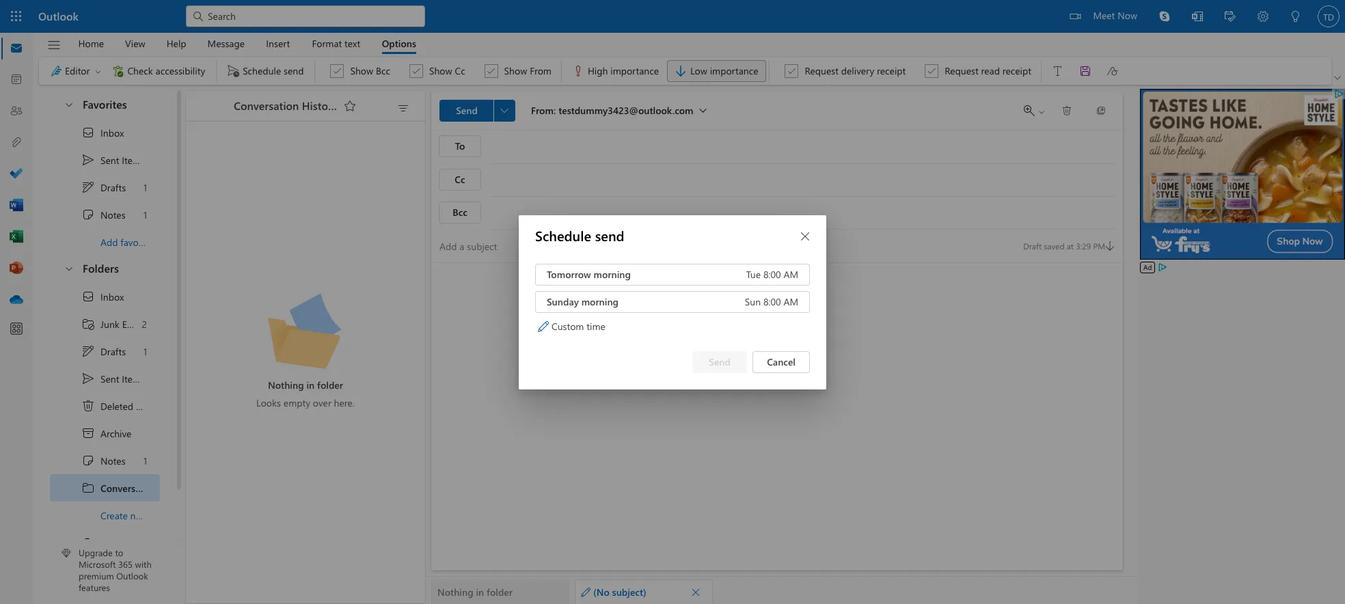 Task type: locate. For each thing, give the bounding box(es) containing it.
check
[[127, 64, 153, 77]]

in inside button
[[476, 586, 484, 599]]

bcc inside button
[[453, 206, 468, 219]]

 button inside folders tree item
[[57, 256, 80, 281]]

1 vertical spatial 
[[81, 345, 95, 358]]

1 horizontal spatial importance
[[710, 64, 759, 77]]

view
[[125, 37, 145, 50]]

0 vertical spatial  notes
[[81, 208, 126, 222]]

 down 
[[81, 345, 95, 358]]

1 vertical spatial folder
[[150, 509, 175, 522]]

 button left folders
[[57, 256, 80, 281]]

2 receipt from the left
[[1003, 64, 1032, 77]]

0 vertical spatial cc
[[455, 64, 465, 77]]

inbox
[[101, 126, 124, 139], [101, 290, 124, 303]]

insert button
[[256, 33, 300, 54]]

 down bcc text field
[[800, 231, 811, 242]]

bcc
[[376, 64, 390, 77], [453, 206, 468, 219]]

people image
[[10, 105, 23, 118]]


[[81, 208, 95, 222], [81, 454, 95, 468]]

 tree item
[[50, 174, 160, 201], [50, 338, 160, 365]]

nothing inside button
[[438, 586, 474, 599]]

0 vertical spatial nothing
[[268, 379, 304, 392]]

nothing
[[268, 379, 304, 392], [438, 586, 474, 599]]

5  from the left
[[928, 66, 937, 76]]

1 horizontal spatial 
[[581, 588, 591, 597]]

1 horizontal spatial bcc
[[453, 206, 468, 219]]

1 vertical spatial from
[[531, 104, 554, 117]]

2 vertical spatial items
[[136, 400, 159, 413]]


[[81, 427, 95, 440]]

 sent items down favorites tree item
[[81, 153, 145, 167]]


[[1062, 105, 1073, 116], [81, 399, 95, 413]]

1  sent items from the top
[[81, 153, 145, 167]]

 drafts down  tree item
[[81, 345, 126, 358]]

1 notes from the top
[[101, 208, 126, 221]]

 up add favorite 'tree item' on the left
[[81, 181, 95, 194]]

1 inbox from the top
[[101, 126, 124, 139]]

2 am from the top
[[784, 295, 799, 308]]

tab list containing home
[[68, 33, 427, 54]]

 tree item down  archive
[[50, 447, 160, 475]]

1 vertical spatial  button
[[687, 583, 706, 602]]

2 notes from the top
[[101, 454, 126, 467]]

nothing inside nothing in folder looks empty over here.
[[268, 379, 304, 392]]

 button
[[40, 34, 68, 57]]

 for request read receipt
[[928, 66, 937, 76]]

favorites tree
[[50, 86, 160, 256]]

1  inbox from the top
[[81, 126, 124, 140]]


[[81, 317, 95, 331]]

 button inside the groups tree item
[[57, 529, 80, 555]]

proofing group
[[42, 57, 214, 85]]

create new folder tree item
[[50, 502, 175, 529]]

 sent items up deleted
[[81, 372, 145, 386]]

 tree item
[[50, 393, 160, 420]]

1 horizontal spatial receipt
[[1003, 64, 1032, 77]]

receipt for request delivery receipt
[[878, 64, 906, 77]]

1 sent from the top
[[101, 154, 119, 167]]

 inbox inside favorites tree
[[81, 126, 124, 140]]

notes inside favorites tree
[[101, 208, 126, 221]]

show for show bcc
[[350, 64, 374, 77]]

1 horizontal spatial show
[[429, 64, 453, 77]]

 inside folders tree item
[[64, 263, 75, 274]]

0 vertical spatial 
[[538, 321, 549, 332]]

nothing for nothing in folder
[[438, 586, 474, 599]]

outlook down "to"
[[116, 571, 148, 582]]

0 vertical spatial 
[[81, 126, 95, 140]]

1 horizontal spatial request
[[945, 64, 979, 77]]


[[800, 231, 811, 242], [691, 588, 701, 597]]

 left show cc
[[412, 66, 421, 76]]

schedule send heading
[[519, 215, 827, 258]]

am for sun 8:00 am
[[784, 295, 799, 308]]

 inside favorites tree item
[[64, 99, 75, 110]]

over
[[313, 397, 332, 410]]

inbox for 2nd  tree item from the top of the schedule send application
[[101, 290, 124, 303]]

2  sent items from the top
[[81, 372, 145, 386]]

 tree item down junk
[[50, 338, 160, 365]]

1 vertical spatial  drafts
[[81, 345, 126, 358]]

request read receipt
[[945, 64, 1032, 77]]

folder for create new folder
[[150, 509, 175, 522]]

archive
[[101, 427, 132, 440]]

show bcc
[[350, 64, 390, 77]]

 right  
[[1062, 105, 1073, 116]]

saved
[[1045, 240, 1065, 251]]

1 vertical spatial 
[[81, 372, 95, 386]]

outlook up 
[[38, 9, 79, 23]]

sent up  tree item
[[101, 372, 119, 385]]

sent down favorites tree item
[[101, 154, 119, 167]]

in inside nothing in folder looks empty over here.
[[307, 379, 315, 392]]

1 horizontal spatial outlook
[[116, 571, 148, 582]]

inbox for 1st  tree item from the top of the schedule send application
[[101, 126, 124, 139]]

2
[[142, 318, 147, 331]]

1 vertical spatial  tree item
[[50, 365, 160, 393]]

0 horizontal spatial 
[[81, 399, 95, 413]]

1 horizontal spatial folder
[[317, 379, 343, 392]]

1 vertical spatial cc
[[455, 173, 466, 186]]


[[538, 321, 549, 332], [581, 588, 591, 597]]

0 vertical spatial 
[[1062, 105, 1073, 116]]

0 vertical spatial send
[[284, 64, 304, 77]]

features
[[79, 582, 110, 594]]

sun 8:00 am
[[745, 295, 799, 308]]

1  notes from the top
[[81, 208, 126, 222]]

show for show from
[[504, 64, 528, 77]]

items up  deleted items
[[122, 372, 145, 385]]

1 vertical spatial notes
[[101, 454, 126, 467]]

format text button
[[302, 33, 371, 54]]

nothing in folder button
[[432, 580, 570, 605]]

items down favorites tree item
[[122, 154, 145, 167]]

items inside favorites tree
[[122, 154, 145, 167]]

 notes
[[81, 208, 126, 222], [81, 454, 126, 468]]

2 cc from the top
[[455, 173, 466, 186]]

from inside reading pane main content
[[531, 104, 554, 117]]

request left "delivery"
[[805, 64, 839, 77]]

notes up add
[[101, 208, 126, 221]]

 inside  button
[[1062, 105, 1073, 116]]

 left favorites
[[64, 99, 75, 110]]

importance for 
[[611, 64, 659, 77]]

bcc down options button
[[376, 64, 390, 77]]

2  tree item from the top
[[50, 283, 160, 310]]

am down tue 8:00 am
[[784, 295, 799, 308]]

 button left the groups
[[57, 529, 80, 555]]

1 vertical spatial  tree item
[[50, 447, 160, 475]]

1 am from the top
[[784, 268, 799, 281]]

1  from the top
[[81, 181, 95, 194]]

receipt right "delivery"
[[878, 64, 906, 77]]

1  from the left
[[333, 66, 342, 76]]

reading pane main content
[[426, 85, 1137, 605]]

schedule send document
[[0, 0, 1346, 605]]

1 vertical spatial am
[[784, 295, 799, 308]]

0 vertical spatial schedule
[[243, 64, 281, 77]]

0 vertical spatial  button
[[57, 92, 80, 117]]

2  button from the top
[[57, 256, 80, 281]]

1  tree item from the top
[[50, 174, 160, 201]]

 inside  custom time
[[538, 321, 549, 332]]

 up 'premium features' icon
[[64, 537, 75, 547]]

notes down the archive
[[101, 454, 126, 467]]

files image
[[10, 136, 23, 150]]

 archive
[[81, 427, 132, 440]]

 tree item down favorites
[[50, 119, 160, 146]]

2  from the top
[[81, 290, 95, 304]]

8:00 right sun
[[764, 295, 781, 308]]

2  tree item from the top
[[50, 338, 160, 365]]

 notes up add favorite 'tree item' on the left
[[81, 208, 126, 222]]

1 horizontal spatial 
[[1062, 105, 1073, 116]]

 button down bcc text field
[[795, 225, 817, 247]]

nothing in folder
[[438, 586, 513, 599]]

 tree item down favorites tree item
[[50, 146, 160, 174]]

from left 
[[530, 64, 552, 77]]

0 vertical spatial 
[[81, 181, 95, 194]]

2  drafts from the top
[[81, 345, 126, 358]]

3  button from the top
[[57, 529, 80, 555]]

 down favorites tree item
[[81, 153, 95, 167]]

1 horizontal spatial 
[[800, 231, 811, 242]]

 inside the groups tree item
[[64, 537, 75, 547]]

1 vertical spatial  inbox
[[81, 290, 124, 304]]

 up the 
[[81, 399, 95, 413]]

notes
[[101, 208, 126, 221], [101, 454, 126, 467]]

 for first the  tree item from the bottom
[[81, 345, 95, 358]]

left-rail-appbar navigation
[[3, 33, 30, 316]]

onedrive image
[[10, 293, 23, 307]]

sunday morning
[[547, 295, 619, 308]]

2  notes from the top
[[81, 454, 126, 468]]

0 vertical spatial 8:00
[[764, 268, 781, 281]]

powerpoint image
[[10, 262, 23, 276]]

1 vertical spatial  tree item
[[50, 283, 160, 310]]

1 8:00 from the top
[[764, 268, 781, 281]]

tab list
[[68, 33, 427, 54]]

1 vertical spatial  sent items
[[81, 372, 145, 386]]

1 importance from the left
[[611, 64, 659, 77]]

1 vertical spatial morning
[[582, 295, 619, 308]]

1 vertical spatial in
[[476, 586, 484, 599]]


[[81, 481, 95, 495]]

0 horizontal spatial nothing
[[268, 379, 304, 392]]

0 horizontal spatial 
[[538, 321, 549, 332]]

0 horizontal spatial importance
[[611, 64, 659, 77]]

 left the request delivery receipt
[[788, 66, 797, 76]]

0 horizontal spatial in
[[307, 379, 315, 392]]

2  from the left
[[412, 66, 421, 76]]

in for nothing in folder looks empty over here.
[[307, 379, 315, 392]]

0 vertical spatial notes
[[101, 208, 126, 221]]

options button
[[372, 33, 427, 54]]

to do image
[[10, 168, 23, 181]]

importance right the high
[[611, 64, 659, 77]]

0 vertical spatial  inbox
[[81, 126, 124, 140]]

3  from the left
[[487, 66, 496, 76]]

schedule right 
[[243, 64, 281, 77]]

0 vertical spatial outlook
[[38, 9, 79, 23]]

folder inside nothing in folder looks empty over here.
[[317, 379, 343, 392]]

tree
[[50, 283, 175, 529]]

items inside  deleted items
[[136, 400, 159, 413]]

receipt for request read receipt
[[1003, 64, 1032, 77]]

1 vertical spatial  button
[[57, 256, 80, 281]]

0 horizontal spatial send
[[284, 64, 304, 77]]

Message body, press Alt+F10 to exit text field
[[440, 274, 1115, 464]]

 drafts inside favorites tree
[[81, 181, 126, 194]]

from down the show from
[[531, 104, 554, 117]]

schedule send
[[536, 226, 625, 245]]

2 vertical spatial folder
[[487, 586, 513, 599]]

1 vertical spatial 
[[691, 588, 701, 597]]


[[81, 181, 95, 194], [81, 345, 95, 358]]

folder inside tree item
[[150, 509, 175, 522]]

groups tree item
[[50, 529, 160, 557]]

receipt right the read
[[1003, 64, 1032, 77]]

outlook
[[38, 9, 79, 23], [116, 571, 148, 582]]

1 show from the left
[[350, 64, 374, 77]]

cc left the show from
[[455, 64, 465, 77]]

add favorite
[[101, 236, 152, 249]]

1 vertical spatial bcc
[[453, 206, 468, 219]]

 for favorites
[[64, 99, 75, 110]]

 inbox up  tree item
[[81, 290, 124, 304]]

2 vertical spatial  button
[[57, 529, 80, 555]]

1  from the top
[[81, 153, 95, 167]]

0 horizontal spatial request
[[805, 64, 839, 77]]

0 vertical spatial inbox
[[101, 126, 124, 139]]

1 vertical spatial inbox
[[101, 290, 124, 303]]

0 vertical spatial  sent items
[[81, 153, 145, 167]]

 inbox down favorites tree item
[[81, 126, 124, 140]]

 drafts up add favorite 'tree item' on the left
[[81, 181, 126, 194]]

excel image
[[10, 230, 23, 244]]

0 vertical spatial am
[[784, 268, 799, 281]]

 inside favorites tree
[[81, 181, 95, 194]]

 inside favorites tree
[[81, 208, 95, 222]]

 tree item up add
[[50, 201, 160, 228]]

1  from the top
[[81, 126, 95, 140]]

in
[[307, 379, 315, 392], [476, 586, 484, 599]]

 for  deleted items
[[81, 399, 95, 413]]

 inside  (no subject)
[[581, 588, 591, 597]]

:
[[554, 104, 556, 117]]

1 vertical spatial send
[[595, 226, 625, 245]]

upgrade
[[79, 547, 113, 559]]

request left the read
[[945, 64, 979, 77]]

 right 
[[1038, 108, 1046, 116]]

 left (no
[[581, 588, 591, 597]]

outlook inside banner
[[38, 9, 79, 23]]

1  drafts from the top
[[81, 181, 126, 194]]

0 vertical spatial drafts
[[101, 181, 126, 194]]

 right subject)
[[691, 588, 701, 597]]

 down format text button
[[333, 66, 342, 76]]

custom
[[552, 320, 584, 333]]

1 cc from the top
[[455, 64, 465, 77]]

 tree item
[[50, 119, 160, 146], [50, 283, 160, 310]]

4 1 from the top
[[143, 454, 147, 467]]

with
[[135, 559, 152, 571]]

premium features image
[[62, 549, 71, 559]]

 down favorites tree item
[[81, 126, 95, 140]]


[[1096, 105, 1107, 116]]


[[81, 126, 95, 140], [81, 290, 95, 304]]

0 horizontal spatial  button
[[687, 583, 706, 602]]

1  from the top
[[81, 208, 95, 222]]

 down the 
[[81, 454, 95, 468]]

actions group
[[1045, 57, 1127, 85]]

1 request from the left
[[805, 64, 839, 77]]

1 drafts from the top
[[101, 181, 126, 194]]

1 vertical spatial 8:00
[[764, 295, 781, 308]]

 left custom on the bottom of page
[[538, 321, 549, 332]]

 tree item
[[50, 146, 160, 174], [50, 365, 160, 393]]

4  from the left
[[788, 66, 797, 76]]

view button
[[115, 33, 156, 54]]

 left folders
[[64, 263, 75, 274]]

cc button
[[439, 169, 481, 191]]

from : testdummy3423@outlook.com 
[[531, 104, 707, 117]]

help button
[[156, 33, 197, 54]]

schedule
[[243, 64, 281, 77], [536, 226, 592, 245]]

0 vertical spatial 
[[81, 153, 95, 167]]

inbox down favorites tree item
[[101, 126, 124, 139]]

morning
[[594, 268, 631, 281], [582, 295, 619, 308]]

 inside favorites tree
[[81, 126, 95, 140]]

0 horizontal spatial 
[[691, 588, 701, 597]]

 button
[[339, 95, 361, 117]]

1 vertical spatial nothing
[[438, 586, 474, 599]]

 button left favorites
[[57, 92, 80, 117]]

2 drafts from the top
[[101, 345, 126, 358]]

importance for 
[[710, 64, 759, 77]]

3 show from the left
[[504, 64, 528, 77]]

0 vertical spatial  button
[[795, 225, 817, 247]]

0 vertical spatial morning
[[594, 268, 631, 281]]

0 vertical spatial 
[[81, 208, 95, 222]]

1 vertical spatial outlook
[[116, 571, 148, 582]]

cancel
[[767, 355, 796, 368]]

 up  tree item
[[81, 372, 95, 386]]

8:00 for tue
[[764, 268, 781, 281]]

0 vertical spatial from
[[530, 64, 552, 77]]

items right deleted
[[136, 400, 159, 413]]

 notes inside favorites tree
[[81, 208, 126, 222]]

 drafts
[[81, 181, 126, 194], [81, 345, 126, 358]]

folder inside button
[[487, 586, 513, 599]]

send
[[709, 355, 731, 368]]

outlook inside upgrade to microsoft 365 with premium outlook features
[[116, 571, 148, 582]]

0 vertical spatial  tree item
[[50, 174, 160, 201]]

1 1 from the top
[[143, 181, 147, 194]]

1 vertical spatial drafts
[[101, 345, 126, 358]]

drafts
[[101, 181, 126, 194], [101, 345, 126, 358]]

tab list inside schedule send application
[[68, 33, 427, 54]]

meet now
[[1094, 9, 1138, 22]]

bcc down cc button
[[453, 206, 468, 219]]

2 1 from the top
[[143, 208, 147, 221]]

send down 'insert' button
[[284, 64, 304, 77]]

 inside  tree item
[[81, 399, 95, 413]]

1 receipt from the left
[[878, 64, 906, 77]]

 tree item up add favorite 'tree item' on the left
[[50, 174, 160, 201]]

 tree item
[[50, 201, 160, 228], [50, 447, 160, 475]]

0 vertical spatial  tree item
[[50, 119, 160, 146]]

importance right low
[[710, 64, 759, 77]]

8:00
[[764, 268, 781, 281], [764, 295, 781, 308]]

message list section
[[186, 88, 425, 604]]

inbox up the  junk email 2
[[101, 290, 124, 303]]

drafts inside favorites tree
[[101, 181, 126, 194]]

 button inside schedule send "document"
[[795, 225, 817, 247]]

2  from the top
[[81, 345, 95, 358]]

0 horizontal spatial show
[[350, 64, 374, 77]]

0 horizontal spatial receipt
[[878, 64, 906, 77]]

0 horizontal spatial folder
[[150, 509, 175, 522]]

importance inside  high importance
[[611, 64, 659, 77]]

2 horizontal spatial show
[[504, 64, 528, 77]]

0 vertical spatial  drafts
[[81, 181, 126, 194]]

1 vertical spatial 
[[581, 588, 591, 597]]

1 vertical spatial 
[[81, 399, 95, 413]]

2 8:00 from the top
[[764, 295, 781, 308]]

0 vertical spatial in
[[307, 379, 315, 392]]

morning up time
[[582, 295, 619, 308]]

1 horizontal spatial send
[[595, 226, 625, 245]]

schedule up 'tomorrow'
[[536, 226, 592, 245]]

1 vertical spatial schedule
[[536, 226, 592, 245]]

 left request read receipt at the top of the page
[[928, 66, 937, 76]]

0 vertical spatial 
[[800, 231, 811, 242]]

1 vertical spatial sent
[[101, 372, 119, 385]]

morning up sunday morning
[[594, 268, 631, 281]]

drafts up add
[[101, 181, 126, 194]]

am
[[784, 268, 799, 281], [784, 295, 799, 308]]

2 inbox from the top
[[101, 290, 124, 303]]

2 show from the left
[[429, 64, 453, 77]]

2 horizontal spatial folder
[[487, 586, 513, 599]]

tags group
[[565, 57, 767, 85]]

 button
[[1054, 100, 1081, 122]]

 junk email 2
[[81, 317, 147, 331]]

show
[[350, 64, 374, 77], [429, 64, 453, 77], [504, 64, 528, 77]]

2 importance from the left
[[710, 64, 759, 77]]

conversation history 
[[234, 98, 357, 113]]

tracking group
[[773, 57, 1039, 85]]

testdummy3423@outlook.com button
[[559, 104, 694, 117]]

send up tomorrow morning
[[595, 226, 625, 245]]

drafts down the  junk email 2
[[101, 345, 126, 358]]

1 horizontal spatial schedule
[[536, 226, 592, 245]]

 for 
[[1062, 105, 1073, 116]]

 tree item up deleted
[[50, 365, 160, 393]]

1 for first the  tree item
[[143, 181, 147, 194]]

 up add favorite 'tree item' on the left
[[81, 208, 95, 222]]

text
[[345, 37, 361, 50]]


[[1107, 64, 1120, 78]]

8:00 right tue
[[764, 268, 781, 281]]

0 vertical spatial folder
[[317, 379, 343, 392]]

delivery
[[842, 64, 875, 77]]

cc inside show fields group
[[455, 64, 465, 77]]

inbox inside favorites tree
[[101, 126, 124, 139]]

importance inside  low importance
[[710, 64, 759, 77]]


[[1052, 64, 1066, 78]]

2 request from the left
[[945, 64, 979, 77]]

1 vertical spatial  notes
[[81, 454, 126, 468]]

 up 
[[81, 290, 95, 304]]

 drafts for first the  tree item
[[81, 181, 126, 194]]

 button right subject)
[[687, 583, 706, 602]]

0 horizontal spatial bcc
[[376, 64, 390, 77]]

1 vertical spatial 
[[81, 454, 95, 468]]

folders tree item
[[50, 256, 160, 283]]


[[47, 38, 61, 52]]

 button inside favorites tree item
[[57, 92, 80, 117]]

0 vertical spatial  tree item
[[50, 201, 160, 228]]

3 1 from the top
[[143, 345, 147, 358]]

1  button from the top
[[57, 92, 80, 117]]

 tree item up junk
[[50, 283, 160, 310]]

0 vertical spatial  tree item
[[50, 146, 160, 174]]

mail image
[[10, 42, 23, 55]]

0 vertical spatial items
[[122, 154, 145, 167]]

help
[[167, 37, 186, 50]]

cc up bcc button
[[455, 173, 466, 186]]

 left the show from
[[487, 66, 496, 76]]

0 vertical spatial bcc
[[376, 64, 390, 77]]

 notes down  tree item
[[81, 454, 126, 468]]

1 horizontal spatial  button
[[795, 225, 817, 247]]

1 vertical spatial 
[[81, 290, 95, 304]]

bcc button
[[439, 202, 481, 224]]

cancel button
[[753, 351, 810, 373]]

0 horizontal spatial outlook
[[38, 9, 79, 23]]

favorites
[[83, 97, 127, 111]]

am up sun 8:00 am
[[784, 268, 799, 281]]

0 vertical spatial sent
[[101, 154, 119, 167]]

2  from the top
[[81, 454, 95, 468]]

1 horizontal spatial in
[[476, 586, 484, 599]]



Task type: vqa. For each thing, say whether or not it's contained in the screenshot.
the  Inbox inside the Favorites Tree
no



Task type: describe. For each thing, give the bounding box(es) containing it.
send inside the  schedule send
[[284, 64, 304, 77]]

 inside schedule send "document"
[[800, 231, 811, 242]]

morning for sunday morning
[[582, 295, 619, 308]]

1  tree item from the top
[[50, 146, 160, 174]]

show cc
[[429, 64, 465, 77]]

bcc inside show fields group
[[376, 64, 390, 77]]

 tree item
[[50, 310, 160, 338]]

am for tue 8:00 am
[[784, 268, 799, 281]]

1  tree item from the top
[[50, 119, 160, 146]]

outlook link
[[38, 0, 79, 33]]

subject)
[[613, 586, 647, 599]]

 drafts for first the  tree item from the bottom
[[81, 345, 126, 358]]

2  inbox from the top
[[81, 290, 124, 304]]

Add a subject text field
[[432, 235, 1012, 257]]

Bcc text field
[[488, 205, 1115, 221]]

1 vertical spatial items
[[122, 372, 145, 385]]

low
[[691, 64, 708, 77]]

 for show cc
[[412, 66, 421, 76]]

 button
[[1045, 60, 1072, 82]]

testdummy3423@outlook.com
[[559, 104, 694, 117]]

draft
[[1024, 240, 1042, 251]]

to
[[455, 140, 465, 153]]

schedule send application
[[0, 0, 1346, 605]]

 deleted items
[[81, 399, 159, 413]]

 button
[[1072, 60, 1100, 82]]


[[674, 64, 688, 78]]

 for 2nd  tree item from the top of the schedule send application
[[81, 290, 95, 304]]

 tree item
[[50, 420, 160, 447]]

folder for nothing in folder
[[487, 586, 513, 599]]

nothing in folder looks empty over here.
[[257, 379, 355, 410]]


[[343, 99, 357, 113]]

favorite
[[121, 236, 152, 249]]

nothing for nothing in folder looks empty over here.
[[268, 379, 304, 392]]

 inside favorites tree
[[81, 153, 95, 167]]

schedule inside the  schedule send
[[243, 64, 281, 77]]

 for show from
[[487, 66, 496, 76]]

morning for tomorrow morning
[[594, 268, 631, 281]]

tue
[[747, 268, 761, 281]]


[[226, 64, 240, 78]]


[[397, 102, 410, 116]]

 for show bcc
[[333, 66, 342, 76]]

 notes for first  tree item
[[81, 208, 126, 222]]

tue 8:00 am
[[747, 268, 799, 281]]

 for 1st  tree item from the bottom
[[81, 454, 95, 468]]

 tree item
[[50, 475, 160, 502]]

more apps image
[[10, 323, 23, 336]]

folder for nothing in folder looks empty over here.
[[317, 379, 343, 392]]

conversation
[[234, 98, 299, 113]]

sunday
[[547, 295, 579, 308]]

 button for groups
[[57, 529, 80, 555]]

sent inside favorites tree
[[101, 154, 119, 167]]

 notes for 1st  tree item from the bottom
[[81, 454, 126, 468]]

in for nothing in folder
[[476, 586, 484, 599]]

meet
[[1094, 9, 1116, 22]]

request delivery receipt
[[805, 64, 906, 77]]

home
[[78, 37, 104, 50]]

new
[[130, 509, 148, 522]]

 high importance
[[572, 64, 659, 78]]

8:00 for sun
[[764, 295, 781, 308]]

 (no subject)
[[581, 586, 647, 599]]

create new folder
[[101, 509, 175, 522]]

create
[[101, 509, 128, 522]]

microsoft
[[79, 559, 116, 571]]

 for (no
[[581, 588, 591, 597]]

premium
[[79, 571, 114, 582]]

 button
[[393, 98, 414, 118]]

2  from the top
[[81, 372, 95, 386]]

 for 1st  tree item from the top of the schedule send application
[[81, 126, 95, 140]]

2  tree item from the top
[[50, 447, 160, 475]]

groups
[[83, 535, 119, 549]]


[[1071, 11, 1082, 22]]

 button for favorites
[[57, 92, 80, 117]]

word image
[[10, 199, 23, 213]]

to button
[[439, 135, 481, 157]]

drafts for first the  tree item
[[101, 181, 126, 194]]

deleted
[[101, 400, 133, 413]]

here.
[[334, 397, 355, 410]]

 for first the  tree item
[[81, 181, 95, 194]]

set your advertising preferences image
[[1158, 262, 1169, 273]]

(no
[[594, 586, 610, 599]]


[[1079, 64, 1093, 78]]

 button for folders
[[57, 256, 80, 281]]

3:29
[[1077, 240, 1092, 251]]

2  tree item from the top
[[50, 365, 160, 393]]

format text
[[312, 37, 361, 50]]

 custom time
[[538, 320, 606, 333]]

 for custom
[[538, 321, 549, 332]]

tomorrow
[[547, 268, 591, 281]]

 inside  
[[1038, 108, 1046, 116]]

high
[[588, 64, 608, 77]]

format
[[312, 37, 342, 50]]

 
[[1025, 105, 1046, 116]]

 button
[[1100, 60, 1127, 82]]

 sent items inside favorites tree
[[81, 153, 145, 167]]

show fields group
[[318, 57, 559, 85]]

send button
[[693, 351, 748, 373]]

looks
[[257, 397, 281, 410]]

history
[[302, 98, 338, 113]]

home button
[[68, 33, 114, 54]]

from inside show fields group
[[530, 64, 552, 77]]

 inside reading pane main content
[[691, 588, 701, 597]]

outlook banner
[[0, 0, 1346, 33]]

 check accessibility
[[111, 64, 205, 78]]

cc inside button
[[455, 173, 466, 186]]

add favorite tree item
[[50, 228, 160, 256]]

1 for first  tree item
[[143, 208, 147, 221]]

send inside heading
[[595, 226, 625, 245]]

favorites tree item
[[50, 92, 160, 119]]

time
[[587, 320, 606, 333]]

notes for 1st  tree item from the bottom
[[101, 454, 126, 467]]

show from
[[504, 64, 552, 77]]

schedule inside heading
[[536, 226, 592, 245]]

drafts for first the  tree item from the bottom
[[101, 345, 126, 358]]

upgrade to microsoft 365 with premium outlook features
[[79, 547, 152, 594]]

sun
[[745, 295, 761, 308]]

 for first  tree item
[[81, 208, 95, 222]]


[[572, 64, 585, 78]]

at
[[1067, 240, 1074, 251]]

empty
[[284, 397, 310, 410]]

1  tree item from the top
[[50, 201, 160, 228]]

folders
[[83, 261, 119, 276]]

 for request delivery receipt
[[788, 66, 797, 76]]


[[1106, 241, 1115, 251]]

 schedule send
[[226, 64, 304, 78]]

schedule send dialog
[[0, 0, 1346, 605]]

options
[[382, 37, 417, 50]]

request for request read receipt
[[945, 64, 979, 77]]

conversation history heading
[[216, 91, 361, 121]]

2 sent from the top
[[101, 372, 119, 385]]

add
[[101, 236, 118, 249]]

read
[[982, 64, 1001, 77]]

email
[[122, 318, 145, 331]]

request for request delivery receipt
[[805, 64, 839, 77]]

tree containing 
[[50, 283, 175, 529]]

calendar image
[[10, 73, 23, 87]]

1 for 1st  tree item from the bottom
[[143, 454, 147, 467]]


[[700, 107, 707, 114]]

 for groups
[[64, 537, 75, 547]]

show for show cc
[[429, 64, 453, 77]]

1 for first the  tree item from the bottom
[[143, 345, 147, 358]]

 for folders
[[64, 263, 75, 274]]

notes for first  tree item
[[101, 208, 126, 221]]



